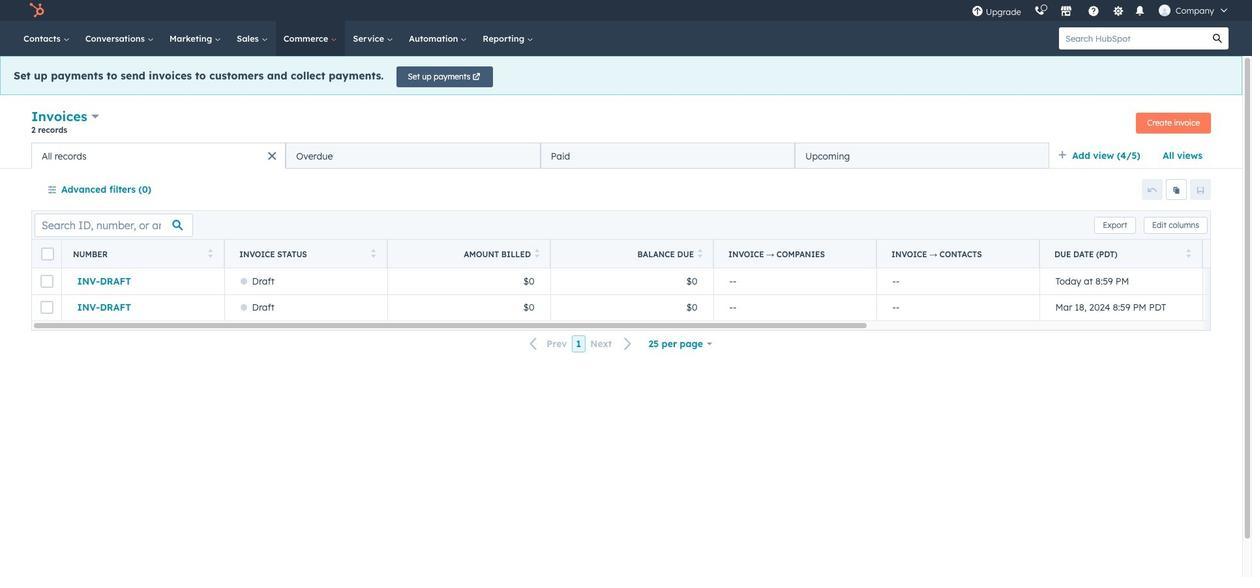Task type: vqa. For each thing, say whether or not it's contained in the screenshot.
Menu
yes



Task type: locate. For each thing, give the bounding box(es) containing it.
2 press to sort. image from the left
[[1186, 249, 1191, 258]]

Search HubSpot search field
[[1059, 27, 1207, 50]]

jacob simon image
[[1159, 5, 1171, 16]]

1 horizontal spatial press to sort. image
[[371, 249, 376, 258]]

column header
[[714, 240, 877, 269], [877, 240, 1041, 269]]

Search ID, number, or amount billed search field
[[35, 214, 193, 237]]

1 column header from the left
[[714, 240, 877, 269]]

pagination navigation
[[522, 336, 640, 353]]

4 press to sort. element from the left
[[698, 249, 703, 260]]

press to sort. image
[[208, 249, 213, 258], [371, 249, 376, 258], [535, 249, 540, 258]]

press to sort. image
[[698, 249, 703, 258], [1186, 249, 1191, 258]]

menu
[[965, 0, 1237, 21]]

banner
[[31, 107, 1211, 143]]

1 press to sort. image from the left
[[698, 249, 703, 258]]

0 horizontal spatial press to sort. image
[[208, 249, 213, 258]]

2 horizontal spatial press to sort. image
[[535, 249, 540, 258]]

0 horizontal spatial press to sort. image
[[698, 249, 703, 258]]

press to sort. element
[[208, 249, 213, 260], [371, 249, 376, 260], [535, 249, 540, 260], [698, 249, 703, 260], [1186, 249, 1191, 260]]

2 press to sort. element from the left
[[371, 249, 376, 260]]

2 column header from the left
[[877, 240, 1041, 269]]

1 horizontal spatial press to sort. image
[[1186, 249, 1191, 258]]



Task type: describe. For each thing, give the bounding box(es) containing it.
5 press to sort. element from the left
[[1186, 249, 1191, 260]]

3 press to sort. element from the left
[[535, 249, 540, 260]]

3 press to sort. image from the left
[[535, 249, 540, 258]]

marketplaces image
[[1061, 6, 1072, 18]]

1 press to sort. element from the left
[[208, 249, 213, 260]]

1 press to sort. image from the left
[[208, 249, 213, 258]]

press to sort. image for 4th press to sort. element from left
[[698, 249, 703, 258]]

press to sort. image for fifth press to sort. element
[[1186, 249, 1191, 258]]

2 press to sort. image from the left
[[371, 249, 376, 258]]



